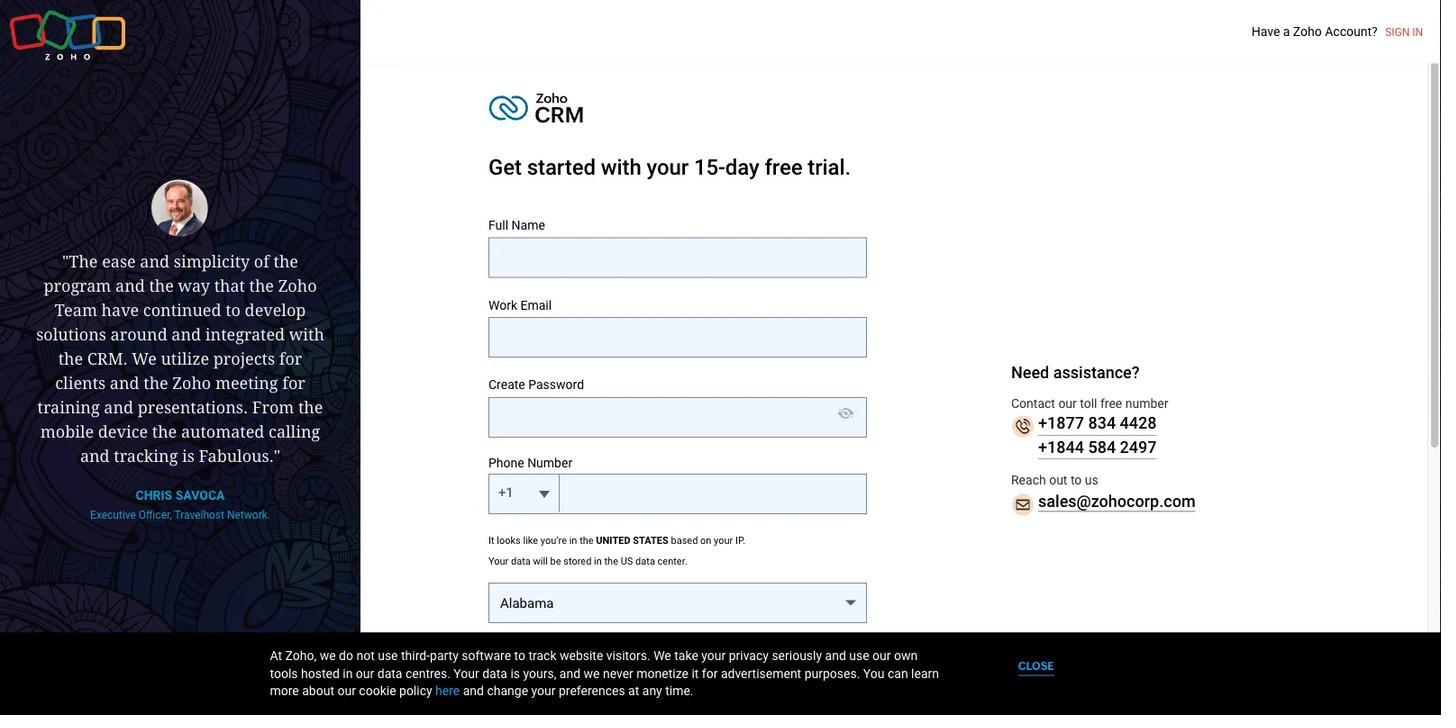 Task type: describe. For each thing, give the bounding box(es) containing it.
i agree to the terms of service and privacy policy .
[[502, 640, 741, 652]]

utilize
[[161, 350, 209, 369]]

us
[[1085, 473, 1098, 488]]

day
[[725, 154, 759, 180]]

contact our toll free number +1877 834  4428 +1844 584 2497
[[1011, 397, 1168, 457]]

privacy policy link
[[672, 640, 738, 652]]

2 use from the left
[[849, 649, 869, 664]]

policy
[[399, 684, 432, 699]]

our up you
[[873, 649, 891, 664]]

that
[[214, 277, 245, 296]]

it looks like you're in the united states based on your ip .
[[488, 535, 745, 547]]

-
[[718, 154, 725, 180]]

with inside "the ease and simplicity of the program and the way that the zoho team have continued to develop solutions around and integrated with the crm. we utilize projects for clients and the zoho meeting for training and presentations. from the mobile device the automated calling and tracking is fabulous."
[[289, 326, 324, 344]]

834
[[1088, 415, 1116, 434]]

looks
[[497, 535, 521, 547]]

Enter your phone number text field
[[488, 475, 867, 515]]

never
[[603, 667, 633, 681]]

like
[[523, 535, 538, 547]]

privacy
[[672, 640, 707, 652]]

united
[[596, 535, 631, 547]]

calling
[[269, 423, 320, 442]]

and down mobile
[[80, 447, 110, 466]]

integrated
[[205, 326, 285, 344]]

fabulous."
[[199, 447, 280, 466]]

trial.
[[808, 154, 851, 180]]

1 use from the left
[[378, 649, 398, 664]]

at zoho, we do not use third-party software to track website visitors. we take your privacy seriously and use our own tools hosted in our data centres. your data is yours, and we never monetize it for advertisement purposes. you can learn more about our cookie policy
[[270, 649, 939, 699]]

can
[[888, 667, 908, 681]]

and up have
[[115, 277, 145, 296]]

tracking
[[114, 447, 178, 466]]

it
[[488, 535, 494, 547]]

and up purposes.
[[825, 649, 846, 664]]

monetize
[[637, 667, 689, 681]]

create password
[[488, 378, 584, 393]]

network.
[[227, 509, 270, 522]]

our right about
[[337, 684, 356, 699]]

automated
[[181, 423, 264, 442]]

your inside at zoho, we do not use third-party software to track website visitors. we take your privacy seriously and use our own tools hosted in our data centres. your data is yours, and we never monetize it for advertisement purposes. you can learn more about our cookie policy
[[701, 649, 726, 664]]

and right here link
[[463, 684, 484, 699]]

chris
[[136, 488, 172, 503]]

close
[[1018, 661, 1054, 673]]

contact
[[1011, 397, 1055, 412]]

reach out to us sales@zohocorp.com
[[1011, 473, 1196, 512]]

0 vertical spatial .
[[743, 535, 745, 547]]

toll
[[1080, 397, 1097, 412]]

data down software
[[482, 667, 507, 681]]

any
[[642, 684, 662, 699]]

it
[[692, 667, 699, 681]]

account?
[[1325, 24, 1378, 39]]

your left the 15
[[647, 154, 689, 180]]

ip
[[735, 535, 743, 547]]

continued
[[143, 301, 221, 320]]

to right agree
[[537, 640, 547, 652]]

a
[[1283, 24, 1290, 39]]

+1844
[[1038, 438, 1084, 457]]

work
[[488, 298, 517, 313]]

zoho,
[[285, 649, 317, 664]]

need assistance?
[[1011, 364, 1140, 383]]

4428
[[1120, 415, 1157, 434]]

our inside "contact our toll free number +1877 834  4428 +1844 584 2497"
[[1058, 397, 1077, 412]]

15
[[694, 154, 718, 180]]

+1877
[[1038, 415, 1084, 434]]

is inside at zoho, we do not use third-party software to track website visitors. we take your privacy seriously and use our own tools hosted in our data centres. your data is yours, and we never monetize it for advertisement purposes. you can learn more about our cookie policy
[[510, 667, 520, 681]]

your down 'yours,'
[[531, 684, 556, 699]]

about
[[302, 684, 334, 699]]

projects
[[213, 350, 275, 369]]

travelhost
[[174, 509, 224, 522]]

"the ease and simplicity of the program and the way that the zoho team have continued to develop solutions around and integrated with the crm. we utilize projects for clients and the zoho meeting for training and presentations. from the mobile device the automated calling and tracking is fabulous."
[[36, 253, 324, 466]]

full
[[488, 218, 508, 233]]

your inside at zoho, we do not use third-party software to track website visitors. we take your privacy seriously and use our own tools hosted in our data centres. your data is yours, and we never monetize it for advertisement purposes. you can learn more about our cookie policy
[[454, 667, 479, 681]]

and up utilize
[[172, 326, 201, 344]]

party
[[430, 649, 459, 664]]

get started with your 15 -day free trial.
[[488, 154, 851, 180]]

centres.
[[405, 667, 451, 681]]

chris savoca executive officer, travelhost network.
[[90, 488, 270, 522]]

1 vertical spatial of
[[601, 640, 610, 652]]

i
[[502, 640, 505, 652]]

1 horizontal spatial with
[[601, 154, 641, 180]]

and up monetize in the bottom left of the page
[[651, 640, 669, 652]]

terms of service link
[[567, 640, 648, 652]]

develop
[[245, 301, 306, 320]]

will
[[533, 557, 548, 568]]

own
[[894, 649, 918, 664]]

for inside at zoho, we do not use third-party software to track website visitors. we take your privacy seriously and use our own tools hosted in our data centres. your data is yours, and we never monetize it for advertisement purposes. you can learn more about our cookie policy
[[702, 667, 718, 681]]

number
[[527, 456, 572, 471]]

based
[[671, 535, 698, 547]]

way
[[178, 277, 210, 296]]

simplicity
[[174, 253, 250, 271]]

team
[[55, 301, 97, 320]]

device
[[98, 423, 148, 442]]

here and change your preferences at any time.
[[435, 684, 694, 699]]

take
[[674, 649, 698, 664]]

584
[[1088, 438, 1116, 457]]

you
[[863, 667, 885, 681]]

software
[[462, 649, 511, 664]]

our down the not
[[356, 667, 374, 681]]

stored
[[564, 557, 592, 568]]



Task type: vqa. For each thing, say whether or not it's contained in the screenshot.
all products
no



Task type: locate. For each thing, give the bounding box(es) containing it.
to inside "the ease and simplicity of the program and the way that the zoho team have continued to develop solutions around and integrated with the crm. we utilize projects for clients and the zoho meeting for training and presentations. from the mobile device the automated calling and tracking is fabulous."
[[226, 301, 241, 320]]

from
[[252, 399, 294, 417]]

in down do on the bottom of the page
[[343, 667, 353, 681]]

.
[[743, 535, 745, 547], [738, 640, 741, 652]]

zoho crm logo image
[[488, 89, 584, 128]]

1 vertical spatial for
[[282, 374, 305, 393]]

learn
[[911, 667, 939, 681]]

phone number
[[488, 456, 572, 471]]

we inside at zoho, we do not use third-party software to track website visitors. we take your privacy seriously and use our own tools hosted in our data centres. your data is yours, and we never monetize it for advertisement purposes. you can learn more about our cookie policy
[[654, 649, 671, 664]]

track
[[529, 649, 557, 664]]

1 horizontal spatial zoho
[[278, 277, 317, 296]]

0 horizontal spatial your
[[454, 667, 479, 681]]

free inside "contact our toll free number +1877 834  4428 +1844 584 2497"
[[1100, 397, 1122, 412]]

policy
[[709, 640, 738, 652]]

1 horizontal spatial is
[[510, 667, 520, 681]]

Enter password for your account password field
[[488, 398, 867, 438]]

is up change
[[510, 667, 520, 681]]

started
[[527, 154, 596, 180]]

1 horizontal spatial of
[[601, 640, 610, 652]]

2 vertical spatial for
[[702, 667, 718, 681]]

2 vertical spatial in
[[343, 667, 353, 681]]

have
[[101, 301, 139, 320]]

preferences
[[559, 684, 625, 699]]

2 horizontal spatial in
[[594, 557, 602, 568]]

2 horizontal spatial zoho
[[1293, 24, 1322, 39]]

presentations.
[[138, 399, 248, 417]]

advertisement
[[721, 667, 801, 681]]

your up here link
[[454, 667, 479, 681]]

we left do on the bottom of the page
[[320, 649, 336, 664]]

1 vertical spatial is
[[510, 667, 520, 681]]

0 vertical spatial is
[[182, 447, 195, 466]]

1 vertical spatial free
[[1100, 397, 1122, 412]]

free up 834
[[1100, 397, 1122, 412]]

mobile
[[40, 423, 94, 442]]

and right ease at top left
[[140, 253, 170, 271]]

1 vertical spatial we
[[654, 649, 671, 664]]

data left the will
[[511, 557, 531, 568]]

and up device
[[104, 399, 133, 417]]

at
[[270, 649, 282, 664]]

not
[[356, 649, 375, 664]]

use right the not
[[378, 649, 398, 664]]

with right started
[[601, 154, 641, 180]]

0 horizontal spatial is
[[182, 447, 195, 466]]

states
[[633, 535, 669, 547]]

zoho right a at the top of page
[[1293, 24, 1322, 39]]

to down that
[[226, 301, 241, 320]]

data up cookie
[[377, 667, 402, 681]]

cookie
[[359, 684, 396, 699]]

purposes.
[[805, 667, 860, 681]]

0 horizontal spatial free
[[765, 154, 803, 180]]

data right us
[[635, 557, 655, 568]]

create
[[488, 378, 525, 393]]

+1844 584 2497 link
[[1038, 437, 1157, 460]]

full name
[[488, 218, 545, 233]]

service
[[613, 640, 648, 652]]

0 vertical spatial we
[[320, 649, 336, 664]]

data
[[511, 557, 531, 568], [635, 557, 655, 568], [377, 667, 402, 681], [482, 667, 507, 681]]

savoca
[[175, 488, 225, 503]]

Enter your email email field
[[488, 318, 867, 358]]

. up advertisement
[[738, 640, 741, 652]]

in
[[569, 535, 577, 547], [594, 557, 602, 568], [343, 667, 353, 681]]

for right "it"
[[702, 667, 718, 681]]

0 horizontal spatial we
[[132, 350, 157, 369]]

to inside reach out to us sales@zohocorp.com
[[1071, 473, 1082, 488]]

change
[[487, 684, 528, 699]]

in right you're
[[569, 535, 577, 547]]

we down around
[[132, 350, 157, 369]]

1 horizontal spatial we
[[584, 667, 600, 681]]

None submit
[[488, 671, 867, 716]]

our left toll
[[1058, 397, 1077, 412]]

here
[[435, 684, 460, 699]]

2 vertical spatial zoho
[[172, 374, 211, 393]]

1 vertical spatial zoho
[[278, 277, 317, 296]]

0 vertical spatial your
[[488, 557, 509, 568]]

0 vertical spatial we
[[132, 350, 157, 369]]

your left ip
[[714, 535, 733, 547]]

sales@zohocorp.com
[[1038, 493, 1196, 512]]

free right "day"
[[765, 154, 803, 180]]

and up here and change your preferences at any time.
[[560, 667, 581, 681]]

0 horizontal spatial zoho
[[172, 374, 211, 393]]

1 horizontal spatial use
[[849, 649, 869, 664]]

in right stored
[[594, 557, 602, 568]]

and down crm.
[[110, 374, 139, 393]]

of inside "the ease and simplicity of the program and the way that the zoho team have continued to develop solutions around and integrated with the crm. we utilize projects for clients and the zoho meeting for training and presentations. from the mobile device the automated calling and tracking is fabulous."
[[254, 253, 269, 271]]

our
[[1058, 397, 1077, 412], [873, 649, 891, 664], [356, 667, 374, 681], [337, 684, 356, 699]]

1 horizontal spatial your
[[488, 557, 509, 568]]

your down it
[[488, 557, 509, 568]]

terms
[[567, 640, 598, 652]]

2497
[[1120, 438, 1157, 457]]

here link
[[435, 684, 460, 699]]

sign in link
[[1385, 19, 1423, 45]]

need
[[1011, 364, 1049, 383]]

of
[[254, 253, 269, 271], [601, 640, 610, 652]]

email
[[520, 298, 552, 313]]

your right take
[[701, 649, 726, 664]]

1 vertical spatial your
[[454, 667, 479, 681]]

you're
[[541, 535, 567, 547]]

zoho up develop
[[278, 277, 317, 296]]

+1877 834  4428 link
[[1038, 413, 1157, 437]]

to left us
[[1071, 473, 1082, 488]]

0 vertical spatial in
[[569, 535, 577, 547]]

sales@zohocorp.com link
[[1011, 491, 1196, 514]]

your
[[488, 557, 509, 568], [454, 667, 479, 681]]

time.
[[665, 684, 694, 699]]

more
[[270, 684, 299, 699]]

1 horizontal spatial we
[[654, 649, 671, 664]]

have a zoho account? sign in
[[1252, 24, 1423, 39]]

to inside at zoho, we do not use third-party software to track website visitors. we take your privacy seriously and use our own tools hosted in our data centres. your data is yours, and we never monetize it for advertisement purposes. you can learn more about our cookie policy
[[514, 649, 525, 664]]

officer,
[[139, 509, 172, 522]]

number
[[1125, 397, 1168, 412]]

for right projects
[[279, 350, 302, 369]]

1 horizontal spatial .
[[743, 535, 745, 547]]

1 vertical spatial in
[[594, 557, 602, 568]]

training
[[38, 399, 100, 417]]

at
[[628, 684, 639, 699]]

with
[[601, 154, 641, 180], [289, 326, 324, 344]]

0 horizontal spatial .
[[738, 640, 741, 652]]

privacy
[[729, 649, 769, 664]]

clients
[[55, 374, 106, 393]]

phone
[[488, 456, 524, 471]]

to right the i
[[514, 649, 525, 664]]

for up from
[[282, 374, 305, 393]]

1 vertical spatial .
[[738, 640, 741, 652]]

website
[[560, 649, 603, 664]]

we up preferences
[[584, 667, 600, 681]]

0 vertical spatial zoho
[[1293, 24, 1322, 39]]

0 horizontal spatial with
[[289, 326, 324, 344]]

we inside "the ease and simplicity of the program and the way that the zoho team have continued to develop solutions around and integrated with the crm. we utilize projects for clients and the zoho meeting for training and presentations. from the mobile device the automated calling and tracking is fabulous."
[[132, 350, 157, 369]]

tools
[[270, 667, 298, 681]]

your data will be stored in the us data center.
[[488, 557, 687, 568]]

out
[[1049, 473, 1068, 488]]

1 horizontal spatial free
[[1100, 397, 1122, 412]]

use up you
[[849, 649, 869, 664]]

in inside at zoho, we do not use third-party software to track website visitors. we take your privacy seriously and use our own tools hosted in our data centres. your data is yours, and we never monetize it for advertisement purposes. you can learn more about our cookie policy
[[343, 667, 353, 681]]

0 vertical spatial of
[[254, 253, 269, 271]]

of right terms
[[601, 640, 610, 652]]

0 vertical spatial for
[[279, 350, 302, 369]]

name
[[512, 218, 545, 233]]

0 horizontal spatial in
[[343, 667, 353, 681]]

Enter your name text field
[[488, 238, 867, 278]]

is inside "the ease and simplicity of the program and the way that the zoho team have continued to develop solutions around and integrated with the crm. we utilize projects for clients and the zoho meeting for training and presentations. from the mobile device the automated calling and tracking is fabulous."
[[182, 447, 195, 466]]

zoho
[[1293, 24, 1322, 39], [278, 277, 317, 296], [172, 374, 211, 393]]

1 vertical spatial we
[[584, 667, 600, 681]]

0 vertical spatial free
[[765, 154, 803, 180]]

and
[[140, 253, 170, 271], [115, 277, 145, 296], [172, 326, 201, 344], [110, 374, 139, 393], [104, 399, 133, 417], [80, 447, 110, 466], [651, 640, 669, 652], [825, 649, 846, 664], [560, 667, 581, 681], [463, 684, 484, 699]]

agree
[[508, 640, 535, 652]]

free
[[765, 154, 803, 180], [1100, 397, 1122, 412]]

of right 'simplicity'
[[254, 253, 269, 271]]

with down develop
[[289, 326, 324, 344]]

. right "on"
[[743, 535, 745, 547]]

1 vertical spatial with
[[289, 326, 324, 344]]

have
[[1252, 24, 1280, 39]]

reach
[[1011, 473, 1046, 488]]

0 horizontal spatial we
[[320, 649, 336, 664]]

1 horizontal spatial in
[[569, 535, 577, 547]]

0 horizontal spatial use
[[378, 649, 398, 664]]

we up monetize in the bottom left of the page
[[654, 649, 671, 664]]

0 horizontal spatial of
[[254, 253, 269, 271]]

zoho up presentations.
[[172, 374, 211, 393]]

is up savoca
[[182, 447, 195, 466]]

assistance?
[[1053, 364, 1140, 383]]

crm.
[[87, 350, 128, 369]]

password
[[528, 378, 584, 393]]

on
[[700, 535, 711, 547]]

0 vertical spatial with
[[601, 154, 641, 180]]



